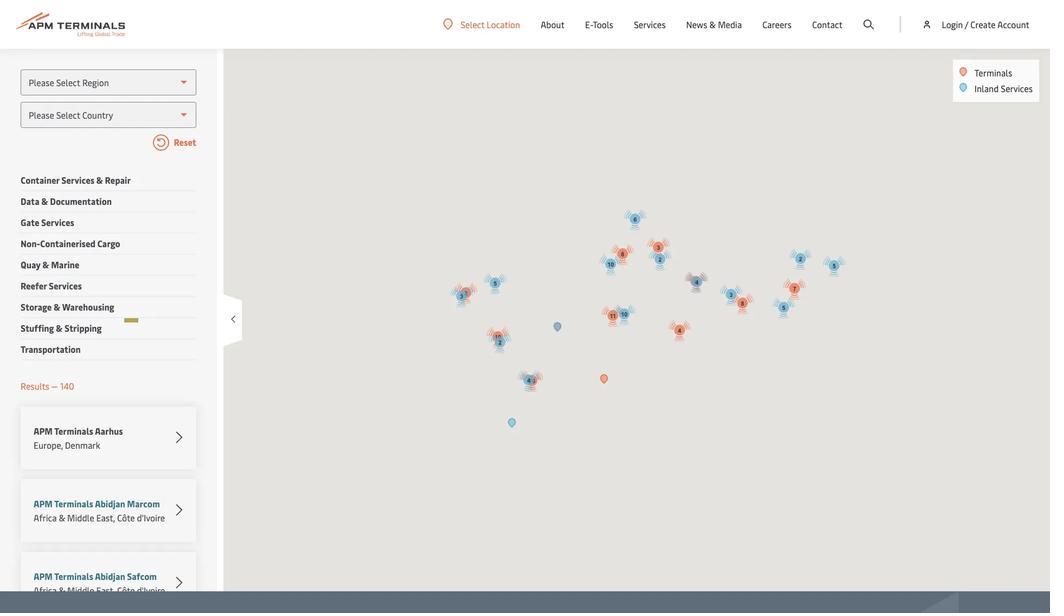 Task type: describe. For each thing, give the bounding box(es) containing it.
côte for marcom
[[117, 512, 135, 524]]

terminals for apm terminals abidjan safcom africa & middle east, côte d'ivoire
[[54, 571, 93, 583]]

data
[[21, 195, 39, 207]]

contact button
[[812, 0, 843, 49]]

east, for safcom
[[96, 585, 115, 597]]

middle for marcom
[[67, 512, 94, 524]]

denmark
[[65, 439, 100, 451]]

login
[[942, 18, 963, 30]]

11
[[610, 313, 616, 319]]

map region
[[202, 46, 1050, 602]]

0 horizontal spatial 6
[[634, 216, 637, 223]]

côte for safcom
[[117, 585, 135, 597]]

middle for safcom
[[67, 585, 94, 597]]

reefer services
[[21, 280, 82, 292]]

tools
[[593, 18, 613, 30]]

select
[[461, 18, 485, 30]]

apm for apm terminals aarhus
[[34, 425, 53, 437]]

5 inside 5 3
[[494, 280, 497, 287]]

east, for marcom
[[96, 512, 115, 524]]

safcom
[[127, 571, 157, 583]]

services for gate services
[[41, 216, 74, 228]]

marcom
[[127, 498, 160, 510]]

stuffing
[[21, 322, 54, 334]]

quay
[[21, 259, 41, 271]]

d'ivoire for marcom
[[137, 512, 165, 524]]

results
[[21, 380, 49, 392]]

non-containerised cargo button
[[21, 237, 120, 251]]

data & documentation button
[[21, 194, 112, 209]]

account
[[998, 18, 1030, 30]]

1 vertical spatial 8
[[741, 300, 744, 307]]

inland services
[[975, 82, 1033, 94]]

storage
[[21, 301, 52, 313]]

d'ivoire for safcom
[[137, 585, 165, 597]]

non-
[[21, 238, 40, 250]]

europe,
[[34, 439, 63, 451]]

media
[[718, 18, 742, 30]]

cargo
[[97, 238, 120, 250]]

services for container services & repair
[[61, 174, 94, 186]]

& inside apm terminals abidjan marcom africa & middle east, côte d'ivoire
[[59, 512, 65, 524]]

0 horizontal spatial 3
[[460, 293, 463, 300]]

apm for apm terminals abidjan safcom
[[34, 571, 53, 583]]

services for reefer services
[[49, 280, 82, 292]]

1 horizontal spatial 3
[[657, 244, 660, 251]]

services right tools
[[634, 18, 666, 30]]

stuffing & stripping
[[21, 322, 102, 334]]

documentation
[[50, 195, 112, 207]]

0 vertical spatial 5
[[833, 263, 836, 269]]

create
[[971, 18, 996, 30]]

reefer services button
[[21, 279, 82, 294]]

0 vertical spatial 10
[[608, 261, 614, 268]]

16
[[529, 378, 536, 384]]



Task type: vqa. For each thing, say whether or not it's contained in the screenshot.
How we're lifting Standards... at right
no



Task type: locate. For each thing, give the bounding box(es) containing it.
stripping
[[65, 322, 102, 334]]

2 vertical spatial 5
[[782, 305, 786, 311]]

2 horizontal spatial 5
[[833, 263, 836, 269]]

1 horizontal spatial 8
[[741, 300, 744, 307]]

d'ivoire down the marcom
[[137, 512, 165, 524]]

2 east, from the top
[[96, 585, 115, 597]]

6
[[634, 216, 637, 223], [694, 279, 698, 285]]

contact
[[812, 18, 843, 30]]

storage & warehousing
[[21, 301, 114, 313]]

middle inside apm terminals abidjan safcom africa & middle east, côte d'ivoire
[[67, 585, 94, 597]]

services button
[[634, 0, 666, 49]]

3 apm from the top
[[34, 571, 53, 583]]

2 vertical spatial 10
[[495, 334, 501, 340]]

0 vertical spatial 4
[[695, 279, 699, 286]]

repair
[[105, 174, 131, 186]]

east, inside apm terminals abidjan safcom africa & middle east, côte d'ivoire
[[96, 585, 115, 597]]

2 côte from the top
[[117, 585, 135, 597]]

1 horizontal spatial 4
[[678, 327, 681, 334]]

results — 140
[[21, 380, 74, 392]]

quay & marine
[[21, 259, 79, 271]]

africa inside apm terminals abidjan safcom africa & middle east, côte d'ivoire
[[34, 585, 57, 597]]

services right inland
[[1001, 82, 1033, 94]]

stuffing & stripping button
[[21, 321, 102, 336]]

news
[[686, 18, 708, 30]]

containerised
[[40, 238, 95, 250]]

côte
[[117, 512, 135, 524], [117, 585, 135, 597]]

middle inside apm terminals abidjan marcom africa & middle east, côte d'ivoire
[[67, 512, 94, 524]]

select location
[[461, 18, 520, 30]]

container services & repair
[[21, 174, 131, 186]]

d'ivoire inside apm terminals abidjan marcom africa & middle east, côte d'ivoire
[[137, 512, 165, 524]]

reset button
[[21, 135, 196, 153]]

news & media button
[[686, 0, 742, 49]]

terminals inside apm terminals abidjan marcom africa & middle east, côte d'ivoire
[[54, 498, 93, 510]]

10
[[608, 261, 614, 268], [621, 311, 628, 318], [495, 334, 501, 340]]

0 vertical spatial côte
[[117, 512, 135, 524]]

2 africa from the top
[[34, 585, 57, 597]]

1 vertical spatial africa
[[34, 585, 57, 597]]

7
[[793, 286, 796, 292]]

marine
[[51, 259, 79, 271]]

2 middle from the top
[[67, 585, 94, 597]]

login / create account
[[942, 18, 1030, 30]]

3 inside 5 3
[[730, 292, 733, 298]]

abidjan for safcom
[[95, 571, 125, 583]]

/
[[965, 18, 969, 30]]

apm terminals abidjan marcom africa & middle east, côte d'ivoire
[[34, 498, 165, 524]]

login / create account link
[[922, 0, 1030, 49]]

gate services
[[21, 216, 74, 228]]

1 africa from the top
[[34, 512, 57, 524]]

terminals inside apm terminals abidjan safcom africa & middle east, côte d'ivoire
[[54, 571, 93, 583]]

—
[[51, 380, 58, 392]]

abidjan left the safcom
[[95, 571, 125, 583]]

warehousing
[[62, 301, 114, 313]]

1 apm from the top
[[34, 425, 53, 437]]

1 vertical spatial east,
[[96, 585, 115, 597]]

about
[[541, 18, 565, 30]]

2 apm from the top
[[34, 498, 53, 510]]

reefer
[[21, 280, 47, 292]]

gate
[[21, 216, 39, 228]]

4
[[695, 279, 699, 286], [678, 327, 681, 334], [527, 377, 531, 384]]

services for inland services
[[1001, 82, 1033, 94]]

5
[[833, 263, 836, 269], [494, 280, 497, 287], [782, 305, 786, 311]]

east, inside apm terminals abidjan marcom africa & middle east, côte d'ivoire
[[96, 512, 115, 524]]

2 horizontal spatial 10
[[621, 311, 628, 318]]

0 vertical spatial middle
[[67, 512, 94, 524]]

5 3
[[494, 280, 733, 298]]

select location button
[[443, 18, 520, 30]]

2 abidjan from the top
[[95, 571, 125, 583]]

8
[[621, 251, 624, 257], [741, 300, 744, 307]]

africa for apm terminals abidjan marcom africa & middle east, côte d'ivoire
[[34, 512, 57, 524]]

côte inside apm terminals abidjan marcom africa & middle east, côte d'ivoire
[[117, 512, 135, 524]]

abidjan
[[95, 498, 125, 510], [95, 571, 125, 583]]

abidjan inside apm terminals abidjan marcom africa & middle east, côte d'ivoire
[[95, 498, 125, 510]]

0 horizontal spatial 5
[[494, 280, 497, 287]]

1 vertical spatial middle
[[67, 585, 94, 597]]

inland
[[975, 82, 999, 94]]

0 vertical spatial east,
[[96, 512, 115, 524]]

storage & warehousing button
[[21, 300, 114, 315]]

2 horizontal spatial 3
[[730, 292, 733, 298]]

0 horizontal spatial 10
[[495, 334, 501, 340]]

0 vertical spatial d'ivoire
[[137, 512, 165, 524]]

services up documentation
[[61, 174, 94, 186]]

& inside apm terminals abidjan safcom africa & middle east, côte d'ivoire
[[59, 585, 65, 597]]

d'ivoire
[[137, 512, 165, 524], [137, 585, 165, 597]]

reset
[[172, 136, 196, 148]]

location
[[487, 18, 520, 30]]

côte down the safcom
[[117, 585, 135, 597]]

apm terminals aarhus europe, denmark
[[34, 425, 123, 451]]

e-tools
[[585, 18, 613, 30]]

1 vertical spatial abidjan
[[95, 571, 125, 583]]

data & documentation
[[21, 195, 112, 207]]

services
[[634, 18, 666, 30], [1001, 82, 1033, 94], [61, 174, 94, 186], [41, 216, 74, 228], [49, 280, 82, 292]]

services down data & documentation button
[[41, 216, 74, 228]]

apm
[[34, 425, 53, 437], [34, 498, 53, 510], [34, 571, 53, 583]]

e-
[[585, 18, 593, 30]]

1 vertical spatial d'ivoire
[[137, 585, 165, 597]]

1 vertical spatial 10
[[621, 311, 628, 318]]

container services & repair button
[[21, 173, 131, 188]]

2 horizontal spatial 4
[[695, 279, 699, 286]]

e-tools button
[[585, 0, 613, 49]]

careers button
[[763, 0, 792, 49]]

2 d'ivoire from the top
[[137, 585, 165, 597]]

& inside popup button
[[710, 18, 716, 30]]

transportation button
[[21, 342, 81, 357]]

container
[[21, 174, 59, 186]]

côte inside apm terminals abidjan safcom africa & middle east, côte d'ivoire
[[117, 585, 135, 597]]

gate services button
[[21, 215, 74, 230]]

terminals inside apm terminals aarhus europe, denmark
[[54, 425, 93, 437]]

2 vertical spatial 4
[[527, 377, 531, 384]]

1 vertical spatial 6
[[694, 279, 698, 285]]

2
[[799, 256, 802, 262], [659, 256, 662, 263], [464, 290, 468, 296], [499, 339, 502, 346]]

terminals
[[975, 67, 1013, 79], [54, 425, 93, 437], [54, 498, 93, 510], [54, 571, 93, 583]]

apm inside apm terminals abidjan marcom africa & middle east, côte d'ivoire
[[34, 498, 53, 510]]

0 horizontal spatial 8
[[621, 251, 624, 257]]

& inside button
[[96, 174, 103, 186]]

abidjan inside apm terminals abidjan safcom africa & middle east, côte d'ivoire
[[95, 571, 125, 583]]

2 vertical spatial apm
[[34, 571, 53, 583]]

1 d'ivoire from the top
[[137, 512, 165, 524]]

apm inside apm terminals abidjan safcom africa & middle east, côte d'ivoire
[[34, 571, 53, 583]]

abidjan for marcom
[[95, 498, 125, 510]]

quay & marine button
[[21, 258, 79, 272]]

1 vertical spatial apm
[[34, 498, 53, 510]]

1 east, from the top
[[96, 512, 115, 524]]

&
[[710, 18, 716, 30], [96, 174, 103, 186], [41, 195, 48, 207], [42, 259, 49, 271], [54, 301, 60, 313], [56, 322, 63, 334], [59, 512, 65, 524], [59, 585, 65, 597]]

apm inside apm terminals aarhus europe, denmark
[[34, 425, 53, 437]]

apm terminals abidjan safcom africa & middle east, côte d'ivoire
[[34, 571, 165, 597]]

terminals for apm terminals abidjan marcom africa & middle east, côte d'ivoire
[[54, 498, 93, 510]]

1 vertical spatial côte
[[117, 585, 135, 597]]

africa for apm terminals abidjan safcom africa & middle east, côte d'ivoire
[[34, 585, 57, 597]]

3
[[657, 244, 660, 251], [730, 292, 733, 298], [460, 293, 463, 300]]

africa
[[34, 512, 57, 524], [34, 585, 57, 597]]

abidjan left the marcom
[[95, 498, 125, 510]]

services inside button
[[61, 174, 94, 186]]

140
[[60, 380, 74, 392]]

middle
[[67, 512, 94, 524], [67, 585, 94, 597]]

terminals for apm terminals aarhus europe, denmark
[[54, 425, 93, 437]]

0 horizontal spatial 4
[[527, 377, 531, 384]]

0 vertical spatial abidjan
[[95, 498, 125, 510]]

aarhus
[[95, 425, 123, 437]]

africa inside apm terminals abidjan marcom africa & middle east, côte d'ivoire
[[34, 512, 57, 524]]

1 abidjan from the top
[[95, 498, 125, 510]]

côte down the marcom
[[117, 512, 135, 524]]

d'ivoire inside apm terminals abidjan safcom africa & middle east, côte d'ivoire
[[137, 585, 165, 597]]

0 vertical spatial 8
[[621, 251, 624, 257]]

careers
[[763, 18, 792, 30]]

0 vertical spatial 6
[[634, 216, 637, 223]]

0 vertical spatial africa
[[34, 512, 57, 524]]

services down marine
[[49, 280, 82, 292]]

apm for apm terminals abidjan marcom
[[34, 498, 53, 510]]

1 horizontal spatial 6
[[694, 279, 698, 285]]

news & media
[[686, 18, 742, 30]]

1 vertical spatial 5
[[494, 280, 497, 287]]

1 côte from the top
[[117, 512, 135, 524]]

0 vertical spatial apm
[[34, 425, 53, 437]]

transportation
[[21, 343, 81, 355]]

1 horizontal spatial 5
[[782, 305, 786, 311]]

1 middle from the top
[[67, 512, 94, 524]]

1 vertical spatial 4
[[678, 327, 681, 334]]

1 horizontal spatial 10
[[608, 261, 614, 268]]

d'ivoire down the safcom
[[137, 585, 165, 597]]

east,
[[96, 512, 115, 524], [96, 585, 115, 597]]

non-containerised cargo
[[21, 238, 120, 250]]

about button
[[541, 0, 565, 49]]



